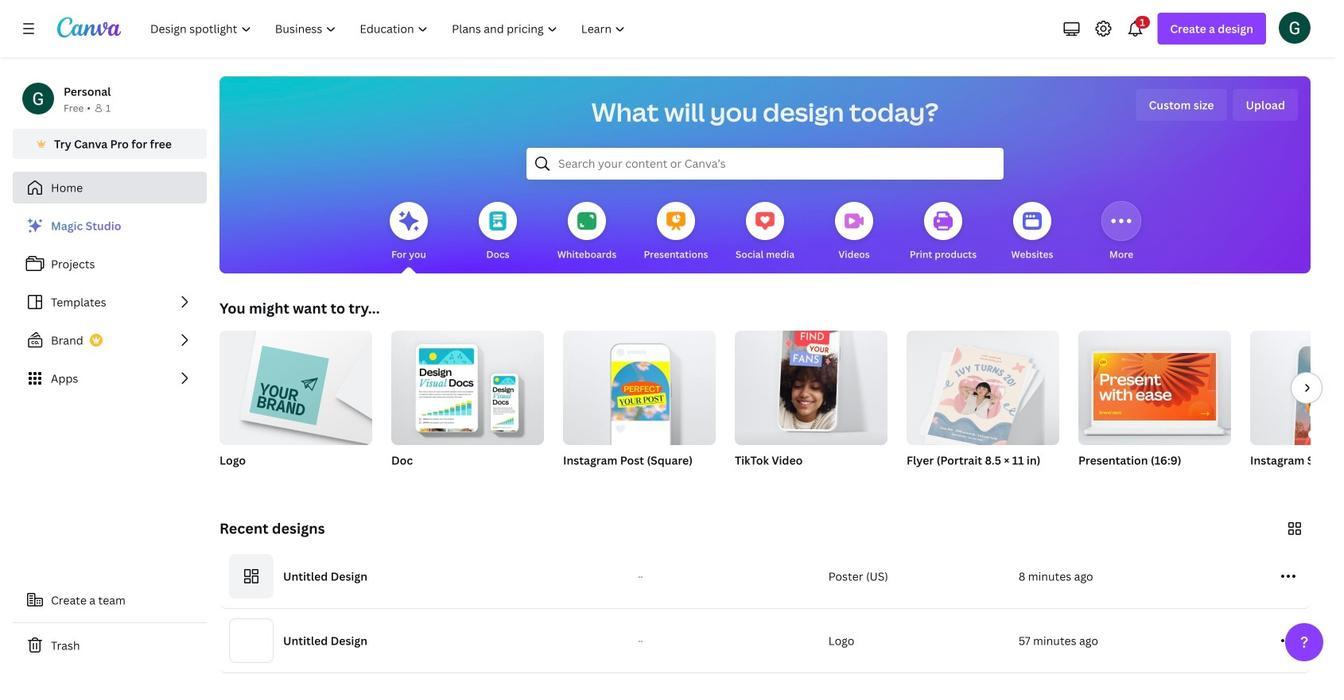Task type: vqa. For each thing, say whether or not it's contained in the screenshot.
middle in
no



Task type: locate. For each thing, give the bounding box(es) containing it.
None search field
[[527, 148, 1004, 180]]

list
[[13, 210, 207, 394]]

group
[[735, 321, 888, 488], [735, 321, 888, 445], [220, 325, 372, 488], [220, 325, 372, 445], [391, 325, 544, 488], [391, 325, 544, 445], [563, 325, 716, 488], [563, 325, 716, 445], [907, 325, 1059, 488], [907, 325, 1059, 450], [1079, 325, 1231, 488], [1079, 325, 1231, 445], [1250, 331, 1336, 488], [1250, 331, 1336, 445]]

Search search field
[[558, 149, 972, 179]]



Task type: describe. For each thing, give the bounding box(es) containing it.
greg robinson image
[[1279, 12, 1311, 44]]

top level navigation element
[[140, 13, 639, 45]]



